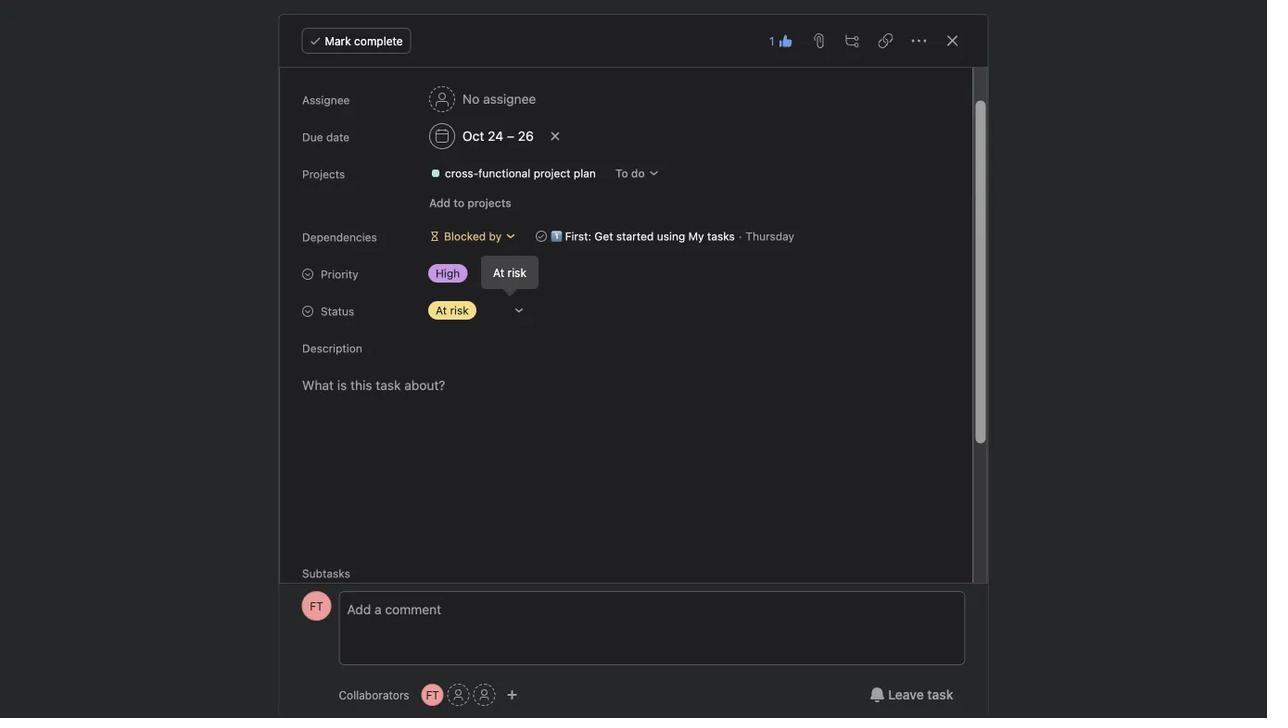 Task type: vqa. For each thing, say whether or not it's contained in the screenshot.
0 likes. Click to like this task icon
no



Task type: locate. For each thing, give the bounding box(es) containing it.
0 vertical spatial at
[[493, 266, 504, 279]]

at risk inside "tooltip"
[[493, 266, 526, 279]]

ft button right collaborators
[[421, 684, 444, 706]]

–
[[507, 128, 514, 144]]

1 vertical spatial ft
[[426, 689, 439, 702]]

risk
[[508, 266, 526, 279], [450, 304, 468, 317]]

ft down the subtasks
[[310, 600, 323, 613]]

1 horizontal spatial risk
[[508, 266, 526, 279]]

0 horizontal spatial at risk
[[435, 304, 468, 317]]

blocked by button
[[420, 223, 524, 249]]

at risk inside dropdown button
[[435, 304, 468, 317]]

get
[[594, 230, 613, 243]]

ft button
[[302, 591, 331, 621], [421, 684, 444, 706]]

to do
[[615, 167, 644, 180]]

no
[[462, 91, 479, 107]]

add or remove collaborators image
[[507, 690, 518, 701]]

projects
[[467, 197, 511, 209]]

1️⃣ first: get started using my tasks
[[550, 230, 734, 243]]

at down high
[[435, 304, 446, 317]]

1 vertical spatial at
[[435, 304, 446, 317]]

leave task
[[888, 687, 953, 703]]

no assignee
[[462, 91, 536, 107]]

complete
[[354, 34, 403, 47]]

0 vertical spatial risk
[[508, 266, 526, 279]]

thursday
[[745, 230, 794, 243]]

0 horizontal spatial ft button
[[302, 591, 331, 621]]

at risk
[[493, 266, 526, 279], [435, 304, 468, 317]]

due date
[[302, 131, 349, 144]]

projects
[[302, 168, 345, 181]]

at down by
[[493, 266, 504, 279]]

1 vertical spatial risk
[[450, 304, 468, 317]]

blocked
[[444, 230, 485, 243]]

risk down high
[[450, 304, 468, 317]]

oct
[[462, 128, 484, 144]]

copy task link image
[[878, 33, 893, 48]]

attachments: add a file to this task, share timeline with teammates image
[[812, 33, 826, 48]]

high button
[[420, 260, 532, 286]]

collapse task pane image
[[945, 33, 960, 48]]

1 button
[[764, 28, 799, 54]]

at inside "tooltip"
[[493, 266, 504, 279]]

at
[[493, 266, 504, 279], [435, 304, 446, 317]]

0 vertical spatial ft button
[[302, 591, 331, 621]]

1 horizontal spatial at
[[493, 266, 504, 279]]

risk inside "tooltip"
[[508, 266, 526, 279]]

1 horizontal spatial at risk
[[493, 266, 526, 279]]

0 vertical spatial at risk
[[493, 266, 526, 279]]

0 horizontal spatial ft
[[310, 600, 323, 613]]

ft right collaborators
[[426, 689, 439, 702]]

assignee
[[483, 91, 536, 107]]

ft button down the subtasks
[[302, 591, 331, 621]]

0 vertical spatial ft
[[310, 600, 323, 613]]

to
[[615, 167, 628, 180]]

ft
[[310, 600, 323, 613], [426, 689, 439, 702]]

first:
[[565, 230, 591, 243]]

main content containing no assignee
[[281, 21, 986, 718]]

risk up at risk dropdown button
[[508, 266, 526, 279]]

started
[[616, 230, 653, 243]]

leave task button
[[858, 679, 965, 712]]

dependencies
[[302, 231, 377, 244]]

at risk down high
[[435, 304, 468, 317]]

main content
[[281, 21, 986, 718]]

0 horizontal spatial at
[[435, 304, 446, 317]]

1 vertical spatial at risk
[[435, 304, 468, 317]]

add
[[429, 197, 450, 209]]

1 horizontal spatial ft button
[[421, 684, 444, 706]]

0 horizontal spatial risk
[[450, 304, 468, 317]]

at risk button
[[420, 298, 532, 324]]

at risk down by
[[493, 266, 526, 279]]

at inside dropdown button
[[435, 304, 446, 317]]

due
[[302, 131, 323, 144]]



Task type: describe. For each thing, give the bounding box(es) containing it.
my
[[688, 230, 704, 243]]

using
[[656, 230, 685, 243]]

oct 24 – 26
[[462, 128, 533, 144]]

to
[[453, 197, 464, 209]]

subtasks
[[302, 567, 350, 580]]

date
[[326, 131, 349, 144]]

to do button
[[607, 160, 668, 186]]

24
[[487, 128, 503, 144]]

add to projects button
[[420, 190, 519, 216]]

plan
[[573, 167, 595, 180]]

do
[[631, 167, 644, 180]]

by
[[489, 230, 501, 243]]

at risk tooltip
[[482, 257, 538, 294]]

mark complete
[[325, 34, 403, 47]]

1
[[769, 34, 774, 47]]

project
[[533, 167, 570, 180]]

risk inside dropdown button
[[450, 304, 468, 317]]

add subtask image
[[845, 33, 860, 48]]

share timeline with teammates dialog
[[279, 15, 988, 718]]

functional
[[478, 167, 530, 180]]

collaborators
[[339, 689, 409, 702]]

status
[[320, 305, 354, 318]]

task
[[927, 687, 953, 703]]

assignee
[[302, 94, 349, 107]]

tasks
[[707, 230, 734, 243]]

1️⃣
[[550, 230, 561, 243]]

cross-
[[444, 167, 478, 180]]

1 horizontal spatial ft
[[426, 689, 439, 702]]

leave
[[888, 687, 924, 703]]

main content inside share timeline with teammates dialog
[[281, 21, 986, 718]]

no assignee button
[[420, 82, 544, 116]]

add to projects
[[429, 197, 511, 209]]

1 vertical spatial ft button
[[421, 684, 444, 706]]

mark
[[325, 34, 351, 47]]

more actions for this task image
[[912, 33, 926, 48]]

description
[[302, 342, 362, 355]]

clear due date image
[[549, 131, 560, 142]]

blocked by
[[444, 230, 501, 243]]

high
[[435, 267, 460, 280]]

priority
[[320, 268, 358, 281]]

cross-functional project plan
[[444, 167, 595, 180]]

26
[[517, 128, 533, 144]]

mark complete button
[[302, 28, 411, 54]]

cross-functional project plan link
[[422, 164, 603, 183]]



